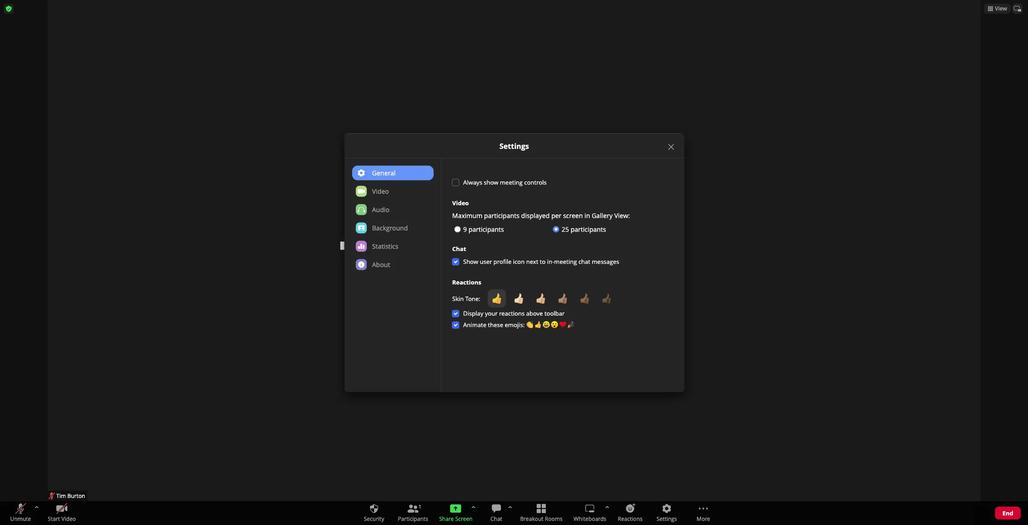 Task type: locate. For each thing, give the bounding box(es) containing it.
in meeting image
[[1021, 3, 1026, 8]]



Task type: vqa. For each thing, say whether or not it's contained in the screenshot.
group
no



Task type: describe. For each thing, give the bounding box(es) containing it.
tb
[[1013, 7, 1022, 16]]

in meeting image
[[1021, 3, 1026, 8]]



